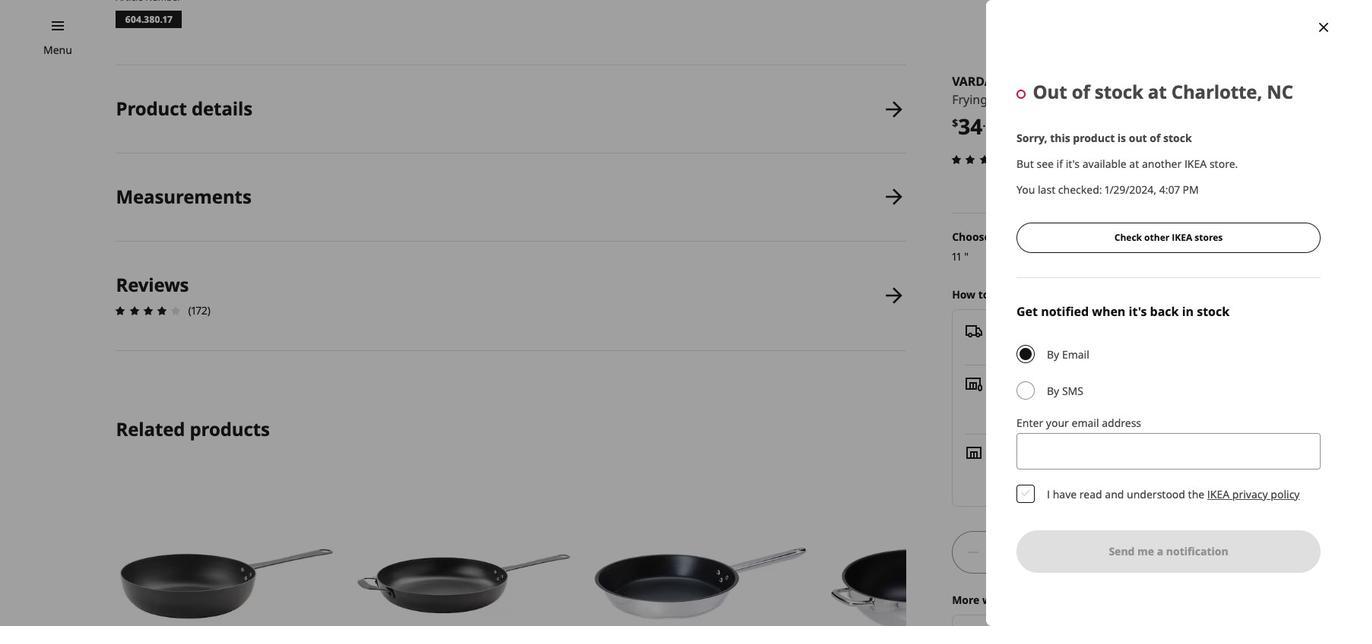Task type: describe. For each thing, give the bounding box(es) containing it.
this
[[1051, 131, 1071, 145]]

the
[[1189, 487, 1205, 502]]

measurements
[[116, 184, 252, 209]]

steel,
[[1063, 91, 1093, 108]]

size
[[994, 230, 1014, 244]]

check other ikea stores button
[[1017, 223, 1321, 253]]

" inside the choose size 11 "
[[965, 249, 969, 264]]

up
[[1090, 409, 1103, 423]]

send me a notification
[[1109, 544, 1229, 559]]

pm
[[1183, 182, 1199, 197]]

sorry, this product is out of stock
[[1017, 131, 1192, 145]]

add
[[1137, 545, 1158, 560]]

related
[[116, 417, 185, 442]]

list containing product details
[[111, 66, 907, 351]]

get notified when it's back in stock
[[1017, 303, 1230, 320]]

reviews
[[116, 272, 189, 297]]

measurements button
[[116, 154, 907, 241]]

$
[[953, 116, 959, 130]]

measurements heading
[[116, 184, 252, 209]]

by sms
[[1047, 384, 1084, 398]]

product details button
[[116, 66, 907, 153]]

choose
[[953, 230, 991, 244]]

see
[[993, 409, 1011, 423]]

of inside in store out of stock at charlotte, nc notify me
[[1014, 461, 1024, 476]]

menu
[[43, 43, 72, 57]]

in
[[993, 445, 1003, 459]]

policy
[[1271, 487, 1300, 502]]

see
[[1037, 157, 1054, 171]]

your
[[1047, 416, 1069, 430]]

at for but see if it's available at another ikea store.
[[1130, 157, 1140, 171]]

it's for back
[[1129, 303, 1147, 320]]

send me a notification button
[[1017, 531, 1321, 573]]

product details
[[116, 96, 253, 121]]

at for currently unavailable for pick up at see additional pick-up points at checkout
[[1159, 392, 1169, 407]]

charlotte, inside "dialog"
[[1172, 79, 1263, 104]]

ikea inside 'check other ikea stores' button
[[1172, 231, 1193, 244]]

11 inside vardagen frying pan, carbon steel, 11 "
[[1096, 91, 1107, 108]]

notification
[[1167, 544, 1229, 559]]

add to bag
[[1137, 545, 1195, 560]]

1/29/2024,
[[1105, 182, 1157, 197]]

understood
[[1127, 487, 1186, 502]]

available button
[[965, 313, 1267, 366]]

additional
[[1013, 409, 1064, 423]]

(172) inside button
[[1025, 152, 1047, 166]]

more
[[953, 593, 980, 607]]

review: 3.8 out of 5 stars. total reviews: 172 image inside (172) button
[[948, 150, 1022, 169]]

1 vertical spatial of
[[1150, 131, 1161, 145]]

11 inside the choose size 11 "
[[953, 249, 962, 264]]

notified
[[1042, 303, 1089, 320]]

vardagen frying pan, carbon steel, 9 " image
[[116, 474, 338, 627]]

more ways to pay
[[953, 593, 1046, 607]]

out
[[1129, 131, 1148, 145]]

2 vertical spatial ikea
[[1208, 487, 1230, 502]]

i have read and understood the ikea privacy policy group
[[1047, 487, 1300, 502]]

get
[[1017, 303, 1038, 320]]

charlotte, inside in store out of stock at charlotte, nc notify me
[[1069, 461, 1118, 476]]

nc inside "dialog"
[[1268, 79, 1294, 104]]

(172) button
[[948, 150, 1047, 169]]

carbon
[[1020, 91, 1060, 108]]

product details heading
[[116, 96, 253, 121]]

other
[[1145, 231, 1170, 244]]

vardagen frying pan, carbon steel, 11 "
[[953, 73, 1115, 108]]

0 vertical spatial of
[[1072, 79, 1091, 104]]

option group inside out of stock at charlotte, nc "dialog"
[[1017, 345, 1321, 400]]

notify
[[993, 478, 1023, 493]]

currently
[[993, 392, 1039, 407]]

review: 3.8 out of 5 stars. total reviews: 172 image inside list
[[111, 302, 185, 320]]

pan,
[[991, 91, 1016, 108]]

available
[[1083, 157, 1127, 171]]

check
[[1115, 231, 1143, 244]]

me inside button
[[1138, 544, 1155, 559]]

store.
[[1210, 157, 1239, 171]]

$ 34 . 99
[[953, 112, 999, 141]]

store
[[1006, 445, 1034, 459]]

Quantity input value text field
[[989, 531, 1010, 574]]

ikea privacy policy link
[[1208, 487, 1300, 502]]

how to get it
[[953, 287, 1021, 302]]

it
[[1013, 287, 1021, 302]]

at right 11 " button
[[1149, 79, 1167, 104]]

how
[[953, 287, 976, 302]]

enter your email address
[[1017, 416, 1142, 430]]

at right points
[[1140, 409, 1150, 423]]

get
[[993, 287, 1010, 302]]

but see if it's available at another ikea store.
[[1017, 157, 1239, 171]]

reviews heading
[[116, 272, 189, 297]]

it's for available
[[1066, 157, 1080, 171]]

11 " button
[[1096, 91, 1115, 110]]

vardagen frying pan, carbon steel, 11 " image
[[353, 474, 575, 627]]

privacy
[[1233, 487, 1269, 502]]

out of stock at charlotte, nc dialog
[[987, 0, 1352, 627]]

and
[[1106, 487, 1125, 502]]

in store out of stock at charlotte, nc notify me
[[993, 445, 1136, 493]]

enter
[[1017, 416, 1044, 430]]

out of stock at charlotte, nc
[[1033, 79, 1294, 104]]

back
[[1151, 303, 1179, 320]]

but
[[1017, 157, 1034, 171]]

4:07
[[1160, 182, 1180, 197]]

if
[[1057, 157, 1063, 171]]



Task type: vqa. For each thing, say whether or not it's contained in the screenshot.
THE RELATED
yes



Task type: locate. For each thing, give the bounding box(es) containing it.
1 horizontal spatial to
[[1012, 593, 1024, 607]]

1 horizontal spatial nc
[[1268, 79, 1294, 104]]

2 vertical spatial of
[[1014, 461, 1024, 476]]

0 vertical spatial (172)
[[1025, 152, 1047, 166]]

1 horizontal spatial out
[[1033, 79, 1068, 104]]

1 horizontal spatial (172)
[[1025, 152, 1047, 166]]

.
[[983, 116, 986, 130]]

pick inside currently unavailable for pick up at see additional pick-up points at checkout
[[1119, 392, 1139, 407]]

review: 3.8 out of 5 stars. total reviews: 172 image
[[948, 150, 1022, 169], [111, 302, 185, 320]]

product
[[1074, 131, 1115, 145]]

" inside vardagen frying pan, carbon steel, 11 "
[[1110, 91, 1115, 108]]

1 vertical spatial "
[[965, 249, 969, 264]]

checkout
[[1152, 409, 1198, 423]]

34
[[959, 112, 983, 141]]

" right the steel,
[[1110, 91, 1115, 108]]

me left a
[[1138, 544, 1155, 559]]

email
[[1063, 347, 1090, 362]]

1 vertical spatial up
[[1142, 392, 1157, 407]]

at
[[1149, 79, 1167, 104], [1130, 157, 1140, 171], [1159, 392, 1169, 407], [1140, 409, 1150, 423], [1056, 461, 1066, 476]]

of right out
[[1150, 131, 1161, 145]]

address
[[1102, 416, 1142, 430]]

2 horizontal spatial to
[[1161, 545, 1172, 560]]

pick-
[[1066, 409, 1090, 423]]

0 vertical spatial "
[[1110, 91, 1115, 108]]

me left i
[[1026, 478, 1042, 493]]

stock inside in store out of stock at charlotte, nc notify me
[[1027, 461, 1053, 476]]

stock right the steel,
[[1095, 79, 1144, 104]]

up up currently
[[1018, 376, 1032, 390]]

currently unavailable for pick up at charlotte, nc group
[[993, 392, 1239, 407]]

604.380.17
[[125, 13, 172, 26]]

11 down choose
[[953, 249, 962, 264]]

by left sms
[[1047, 384, 1060, 398]]

at up '1/29/2024,'
[[1130, 157, 1140, 171]]

send
[[1109, 544, 1135, 559]]

stock right in
[[1197, 303, 1230, 320]]

(172) down reviews
[[188, 303, 211, 318]]

pick up
[[993, 376, 1032, 390]]

0 vertical spatial me
[[1026, 478, 1042, 493]]

notify me button
[[993, 478, 1042, 493]]

to inside button
[[1161, 545, 1172, 560]]

related products
[[116, 417, 270, 442]]

0 horizontal spatial out
[[993, 461, 1012, 476]]

check other ikea stores
[[1115, 231, 1223, 244]]

to for bag
[[1161, 545, 1172, 560]]

out inside in store out of stock at charlotte, nc notify me
[[993, 461, 1012, 476]]

of down 'store'
[[1014, 461, 1024, 476]]

unavailable
[[1042, 392, 1099, 407]]

by left email
[[1047, 347, 1060, 362]]

stock
[[1095, 79, 1144, 104], [1164, 131, 1192, 145], [1197, 303, 1230, 320], [1027, 461, 1053, 476]]

option group containing by email
[[1017, 345, 1321, 400]]

of left 11 " button
[[1072, 79, 1091, 104]]

2 vertical spatial to
[[1012, 593, 1024, 607]]

review: 3.8 out of 5 stars. total reviews: 172 image down reviews
[[111, 302, 185, 320]]

products
[[190, 417, 270, 442]]

to
[[979, 287, 990, 302], [1161, 545, 1172, 560], [1012, 593, 1024, 607]]

stores
[[1195, 231, 1223, 244]]

11 right the steel,
[[1096, 91, 1107, 108]]

have
[[1053, 487, 1077, 502]]

2 horizontal spatial of
[[1150, 131, 1161, 145]]

1 vertical spatial charlotte,
[[1069, 461, 1118, 476]]

1 by from the top
[[1047, 347, 1060, 362]]

a
[[1158, 544, 1164, 559]]

sms
[[1063, 384, 1084, 398]]

me
[[1026, 478, 1042, 493], [1138, 544, 1155, 559]]

sorry,
[[1017, 131, 1048, 145]]

0 vertical spatial pick
[[993, 376, 1015, 390]]

1 vertical spatial pick
[[1119, 392, 1139, 407]]

charlotte, up read
[[1069, 461, 1118, 476]]

stock down 'store'
[[1027, 461, 1053, 476]]

1 horizontal spatial it's
[[1129, 303, 1147, 320]]

0 vertical spatial up
[[1018, 376, 1032, 390]]

ikea 365+ wok, stainless steel/non-stick coating, 13 " image
[[827, 474, 1049, 627]]

0 horizontal spatial (172)
[[188, 303, 211, 318]]

it's left 'back'
[[1129, 303, 1147, 320]]

1 vertical spatial it's
[[1129, 303, 1147, 320]]

details
[[192, 96, 253, 121]]

0 horizontal spatial up
[[1018, 376, 1032, 390]]

(172)
[[1025, 152, 1047, 166], [188, 303, 211, 318]]

add to bag button
[[1052, 531, 1279, 574]]

0 vertical spatial it's
[[1066, 157, 1080, 171]]

0 horizontal spatial to
[[979, 287, 990, 302]]

0 horizontal spatial of
[[1014, 461, 1024, 476]]

1 vertical spatial (172)
[[188, 303, 211, 318]]

choose size 11 "
[[953, 230, 1014, 264]]

at up have
[[1056, 461, 1066, 476]]

last
[[1038, 182, 1056, 197]]

1 vertical spatial to
[[1161, 545, 1172, 560]]

out of stock at charlotte, nc group
[[993, 461, 1136, 476]]

1 vertical spatial review: 3.8 out of 5 stars. total reviews: 172 image
[[111, 302, 185, 320]]

by
[[1047, 347, 1060, 362], [1047, 384, 1060, 398]]

1 horizontal spatial pick
[[1119, 392, 1139, 407]]

you
[[1017, 182, 1036, 197]]

available
[[1011, 340, 1056, 354]]

1 horizontal spatial charlotte,
[[1172, 79, 1263, 104]]

0 horizontal spatial it's
[[1066, 157, 1080, 171]]

0 horizontal spatial "
[[965, 249, 969, 264]]

nc
[[1268, 79, 1294, 104], [1121, 461, 1136, 476]]

review: 3.8 out of 5 stars. total reviews: 172 image down $ 34 . 99
[[948, 150, 1022, 169]]

vardagen
[[953, 73, 1018, 90]]

read
[[1080, 487, 1103, 502]]

when
[[1093, 303, 1126, 320]]

0 vertical spatial charlotte,
[[1172, 79, 1263, 104]]

out up this
[[1033, 79, 1068, 104]]

me inside in store out of stock at charlotte, nc notify me
[[1026, 478, 1042, 493]]

frying
[[953, 91, 988, 108]]

ikea up pm
[[1185, 157, 1207, 171]]

email
[[1072, 416, 1100, 430]]

it's right if
[[1066, 157, 1080, 171]]

out
[[1033, 79, 1068, 104], [993, 461, 1012, 476]]

nc inside in store out of stock at charlotte, nc notify me
[[1121, 461, 1136, 476]]

bag
[[1175, 545, 1195, 560]]

1 vertical spatial ikea
[[1172, 231, 1193, 244]]

1 horizontal spatial up
[[1142, 392, 1157, 407]]

pick
[[993, 376, 1015, 390], [1119, 392, 1139, 407]]

another
[[1142, 157, 1182, 171]]

of
[[1072, 79, 1091, 104], [1150, 131, 1161, 145], [1014, 461, 1024, 476]]

for
[[1102, 392, 1117, 407]]

pay
[[1026, 593, 1046, 607]]

(172) down sorry,
[[1025, 152, 1047, 166]]

charlotte,
[[1172, 79, 1263, 104], [1069, 461, 1118, 476]]

pick up currently
[[993, 376, 1015, 390]]

ikea right "the"
[[1208, 487, 1230, 502]]

charlotte, up store.
[[1172, 79, 1263, 104]]

1 horizontal spatial 11
[[1096, 91, 1107, 108]]

0 vertical spatial ikea
[[1185, 157, 1207, 171]]

by for by sms
[[1047, 384, 1060, 398]]

pick up points
[[1119, 392, 1139, 407]]

0 vertical spatial 11
[[1096, 91, 1107, 108]]

0 horizontal spatial 11
[[953, 249, 962, 264]]

ikea right other
[[1172, 231, 1193, 244]]

up up checkout
[[1142, 392, 1157, 407]]

you last checked: 1/29/2024, 4:07 pm
[[1017, 182, 1199, 197]]

option group
[[1017, 345, 1321, 400]]

i have read and understood the ikea privacy policy
[[1047, 487, 1300, 502]]

" down choose
[[965, 249, 969, 264]]

up inside currently unavailable for pick up at see additional pick-up points at checkout
[[1142, 392, 1157, 407]]

out inside out of stock at charlotte, nc "dialog"
[[1033, 79, 1068, 104]]

1 horizontal spatial of
[[1072, 79, 1091, 104]]

stock up another on the top of page
[[1164, 131, 1192, 145]]

list
[[111, 66, 907, 351]]

at up checkout
[[1159, 392, 1169, 407]]

at inside in store out of stock at charlotte, nc notify me
[[1056, 461, 1066, 476]]

2 by from the top
[[1047, 384, 1060, 398]]

checked:
[[1059, 182, 1103, 197]]

0 vertical spatial out
[[1033, 79, 1068, 104]]

Enter your email address text field
[[1017, 433, 1321, 470]]

menu button
[[43, 42, 72, 59]]

0 horizontal spatial charlotte,
[[1069, 461, 1118, 476]]

is
[[1118, 131, 1127, 145]]

in
[[1183, 303, 1194, 320]]

it's
[[1066, 157, 1080, 171], [1129, 303, 1147, 320]]

charlotte, nc button
[[1069, 461, 1136, 476]]

ikea
[[1185, 157, 1207, 171], [1172, 231, 1193, 244], [1208, 487, 1230, 502]]

0 horizontal spatial review: 3.8 out of 5 stars. total reviews: 172 image
[[111, 302, 185, 320]]

0 horizontal spatial me
[[1026, 478, 1042, 493]]

i
[[1047, 487, 1051, 502]]

1 vertical spatial out
[[993, 461, 1012, 476]]

0 vertical spatial by
[[1047, 347, 1060, 362]]

ikea 365+ frying pan, stainless steel/non-stick coating, 11 " image
[[590, 474, 812, 627]]

0 horizontal spatial nc
[[1121, 461, 1136, 476]]

1 vertical spatial 11
[[953, 249, 962, 264]]

11
[[1096, 91, 1107, 108], [953, 249, 962, 264]]

ways
[[983, 593, 1010, 607]]

currently unavailable for pick up at see additional pick-up points at checkout
[[993, 392, 1198, 423]]

1 vertical spatial nc
[[1121, 461, 1136, 476]]

1 vertical spatial by
[[1047, 384, 1060, 398]]

1 vertical spatial me
[[1138, 544, 1155, 559]]

1 horizontal spatial me
[[1138, 544, 1155, 559]]

0 vertical spatial nc
[[1268, 79, 1294, 104]]

1 horizontal spatial review: 3.8 out of 5 stars. total reviews: 172 image
[[948, 150, 1022, 169]]

by email
[[1047, 347, 1090, 362]]

by for by email
[[1047, 347, 1060, 362]]

1 horizontal spatial "
[[1110, 91, 1115, 108]]

at for in store out of stock at charlotte, nc notify me
[[1056, 461, 1066, 476]]

0 vertical spatial to
[[979, 287, 990, 302]]

0 horizontal spatial pick
[[993, 376, 1015, 390]]

0 vertical spatial review: 3.8 out of 5 stars. total reviews: 172 image
[[948, 150, 1022, 169]]

out down in
[[993, 461, 1012, 476]]

to for get
[[979, 287, 990, 302]]

product
[[116, 96, 187, 121]]



